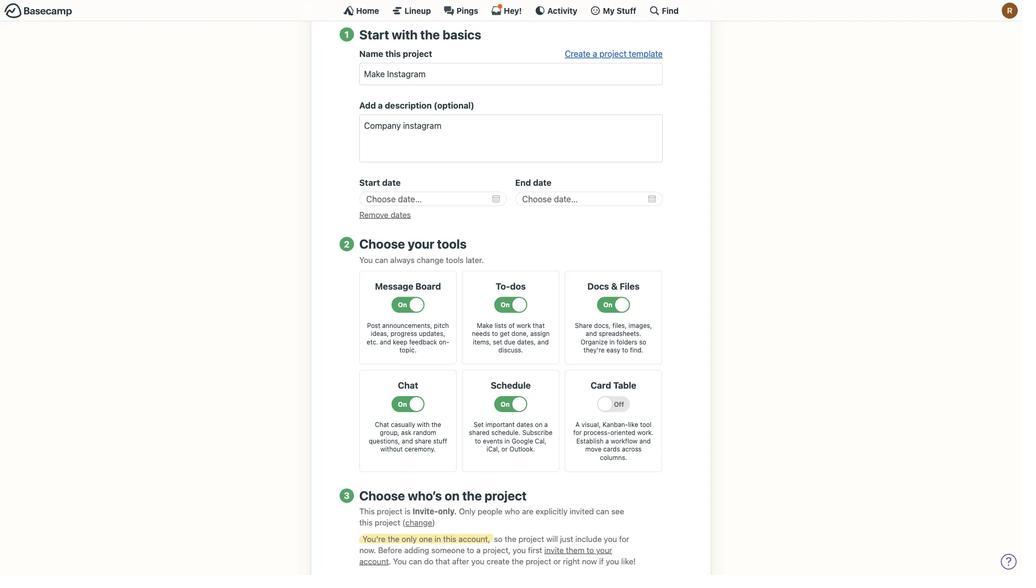 Task type: locate. For each thing, give the bounding box(es) containing it.
0 vertical spatial or
[[502, 446, 508, 453]]

choose for choose your tools
[[359, 236, 405, 251]]

1 vertical spatial that
[[436, 557, 450, 566]]

chat casually with the group, ask random questions, and share stuff without ceremony.
[[369, 421, 447, 453]]

only people who are explicitly invited can see this project (
[[359, 507, 624, 527]]

to up now
[[587, 545, 594, 555]]

that for do
[[436, 557, 450, 566]]

1 vertical spatial with
[[417, 421, 430, 428]]

that up "assign"
[[533, 322, 545, 329]]

0 horizontal spatial you
[[359, 255, 373, 264]]

0 vertical spatial that
[[533, 322, 545, 329]]

0 horizontal spatial or
[[502, 446, 508, 453]]

0 vertical spatial for
[[574, 429, 582, 436]]

choose who's on the project
[[359, 488, 527, 503]]

1 vertical spatial tools
[[446, 255, 464, 264]]

your
[[408, 236, 435, 251], [596, 545, 612, 555]]

so up project,
[[494, 534, 503, 544]]

project left (
[[375, 518, 400, 527]]

questions,
[[369, 437, 400, 445]]

1 vertical spatial start
[[359, 178, 380, 188]]

to up set
[[492, 330, 498, 337]]

choose up 'always' on the top left
[[359, 236, 405, 251]]

1 horizontal spatial your
[[596, 545, 612, 555]]

1 horizontal spatial for
[[619, 534, 630, 544]]

0 vertical spatial dates
[[391, 210, 411, 219]]

2 date from the left
[[533, 178, 552, 188]]

name this project
[[359, 49, 432, 59]]

0 vertical spatial you
[[359, 255, 373, 264]]

change link
[[405, 518, 432, 527]]

tool
[[640, 421, 652, 428]]

who's
[[408, 488, 442, 503]]

date up remove dates link
[[382, 178, 401, 188]]

this inside only people who are explicitly invited can see this project (
[[359, 518, 373, 527]]

start up remove
[[359, 178, 380, 188]]

0 vertical spatial tools
[[437, 236, 467, 251]]

date for start date
[[382, 178, 401, 188]]

for
[[574, 429, 582, 436], [619, 534, 630, 544]]

in inside set important dates on a shared schedule. subscribe to events in google cal, ical, or outlook.
[[505, 437, 510, 445]]

2 vertical spatial this
[[443, 534, 457, 544]]

now.
[[359, 545, 376, 555]]

will
[[547, 534, 558, 544]]

on inside set important dates on a shared schedule. subscribe to events in google cal, ical, or outlook.
[[535, 421, 543, 428]]

are
[[522, 507, 534, 516]]

in inside share docs, files, images, and spreadsheets. organize in folders so they're easy to find.
[[610, 338, 615, 346]]

1 vertical spatial dates
[[517, 421, 533, 428]]

0 vertical spatial start
[[359, 27, 389, 42]]

1 horizontal spatial so
[[639, 338, 647, 346]]

after
[[452, 557, 469, 566]]

1 horizontal spatial or
[[554, 557, 561, 566]]

1 vertical spatial chat
[[375, 421, 389, 428]]

project left template
[[600, 49, 627, 59]]

keep
[[393, 338, 408, 346]]

0 vertical spatial choose
[[359, 236, 405, 251]]

with up name this project
[[392, 27, 418, 42]]

2 horizontal spatial this
[[443, 534, 457, 544]]

can down adding
[[409, 557, 422, 566]]

0 vertical spatial in
[[610, 338, 615, 346]]

the inside the so the project will just include you for now. before adding someone to a project, you first
[[505, 534, 517, 544]]

1 vertical spatial this
[[359, 518, 373, 527]]

1 vertical spatial so
[[494, 534, 503, 544]]

2 vertical spatial in
[[435, 534, 441, 544]]

make lists of work that needs to get done, assign items, set due dates, and discuss.
[[472, 322, 550, 354]]

project down start with the basics
[[403, 49, 432, 59]]

dates right remove
[[391, 210, 411, 219]]

schedule.
[[492, 429, 521, 436]]

0 horizontal spatial this
[[359, 518, 373, 527]]

chat
[[398, 380, 418, 390], [375, 421, 389, 428]]

stuff
[[433, 437, 447, 445]]

date right end in the right top of the page
[[533, 178, 552, 188]]

announcements,
[[382, 322, 432, 329]]

your up you can always change tools later. in the top left of the page
[[408, 236, 435, 251]]

images,
[[629, 322, 652, 329]]

you
[[604, 534, 617, 544], [513, 545, 526, 555], [472, 557, 485, 566], [606, 557, 619, 566]]

you left 'always' on the top left
[[359, 255, 373, 264]]

needs
[[472, 330, 490, 337]]

0 horizontal spatial for
[[574, 429, 582, 436]]

etc.
[[367, 338, 378, 346]]

0 horizontal spatial in
[[435, 534, 441, 544]]

oriented
[[611, 429, 636, 436]]

due
[[504, 338, 516, 346]]

description
[[385, 100, 432, 111]]

the up random
[[432, 421, 441, 428]]

include
[[576, 534, 602, 544]]

for down the a
[[574, 429, 582, 436]]

this up someone
[[443, 534, 457, 544]]

2 choose date… field from the left
[[516, 192, 663, 206]]

so inside the so the project will just include you for now. before adding someone to a project, you first
[[494, 534, 503, 544]]

1 horizontal spatial can
[[409, 557, 422, 566]]

create a project template
[[565, 49, 663, 59]]

share
[[415, 437, 432, 445]]

1 vertical spatial on
[[445, 488, 460, 503]]

1 start from the top
[[359, 27, 389, 42]]

&
[[611, 281, 618, 291]]

2 choose from the top
[[359, 488, 405, 503]]

1 vertical spatial in
[[505, 437, 510, 445]]

or inside set important dates on a shared schedule. subscribe to events in google cal, ical, or outlook.
[[502, 446, 508, 453]]

to inside invite them to your account
[[587, 545, 594, 555]]

a up 'cards'
[[606, 437, 609, 445]]

start up name
[[359, 27, 389, 42]]

find button
[[649, 5, 679, 16]]

to
[[492, 330, 498, 337], [622, 346, 628, 354], [475, 437, 481, 445], [467, 545, 474, 555], [587, 545, 594, 555]]

choose date… field for end date
[[516, 192, 663, 206]]

feedback
[[409, 338, 437, 346]]

card table
[[591, 380, 637, 390]]

you
[[359, 255, 373, 264], [393, 557, 407, 566]]

done,
[[512, 330, 529, 337]]

is
[[405, 507, 411, 516]]

cal,
[[535, 437, 547, 445]]

this project is invite-only.
[[359, 507, 457, 516]]

and down "assign"
[[538, 338, 549, 346]]

0 horizontal spatial date
[[382, 178, 401, 188]]

establish
[[577, 437, 604, 445]]

change down choose your tools
[[417, 255, 444, 264]]

can inside only people who are explicitly invited can see this project (
[[596, 507, 609, 516]]

home link
[[344, 5, 379, 16]]

or
[[502, 446, 508, 453], [554, 557, 561, 566]]

ruby image
[[1002, 3, 1018, 19]]

this right name
[[385, 49, 401, 59]]

the
[[421, 27, 440, 42], [432, 421, 441, 428], [463, 488, 482, 503], [388, 534, 400, 544], [505, 534, 517, 544], [512, 557, 524, 566]]

0 vertical spatial so
[[639, 338, 647, 346]]

set
[[474, 421, 484, 428]]

this down this
[[359, 518, 373, 527]]

or down invite
[[554, 557, 561, 566]]

dates up subscribe in the right of the page
[[517, 421, 533, 428]]

0 vertical spatial with
[[392, 27, 418, 42]]

tools up the later.
[[437, 236, 467, 251]]

create
[[487, 557, 510, 566]]

and down "ask"
[[402, 437, 413, 445]]

for up like!
[[619, 534, 630, 544]]

1 horizontal spatial date
[[533, 178, 552, 188]]

1 vertical spatial for
[[619, 534, 630, 544]]

a up subscribe in the right of the page
[[545, 421, 548, 428]]

1 choose from the top
[[359, 236, 405, 251]]

can left 'always' on the top left
[[375, 255, 388, 264]]

work.
[[638, 429, 654, 436]]

change down invite-
[[405, 518, 432, 527]]

or right ical,
[[502, 446, 508, 453]]

that down someone
[[436, 557, 450, 566]]

in
[[610, 338, 615, 346], [505, 437, 510, 445], [435, 534, 441, 544]]

in up easy
[[610, 338, 615, 346]]

project
[[403, 49, 432, 59], [600, 49, 627, 59], [485, 488, 527, 503], [377, 507, 403, 516], [375, 518, 400, 527], [519, 534, 544, 544], [526, 557, 552, 566]]

and inside the chat casually with the group, ask random questions, and share stuff without ceremony.
[[402, 437, 413, 445]]

0 horizontal spatial your
[[408, 236, 435, 251]]

on up the only.
[[445, 488, 460, 503]]

0 horizontal spatial so
[[494, 534, 503, 544]]

can left see
[[596, 507, 609, 516]]

files,
[[613, 322, 627, 329]]

message
[[375, 281, 414, 291]]

1 horizontal spatial this
[[385, 49, 401, 59]]

so
[[639, 338, 647, 346], [494, 534, 503, 544]]

chat down topic.
[[398, 380, 418, 390]]

1 vertical spatial your
[[596, 545, 612, 555]]

1 horizontal spatial choose date… field
[[516, 192, 663, 206]]

so up find.
[[639, 338, 647, 346]]

1 horizontal spatial on
[[535, 421, 543, 428]]

0 vertical spatial chat
[[398, 380, 418, 390]]

Choose date… field
[[359, 192, 507, 206], [516, 192, 663, 206]]

set
[[493, 338, 502, 346]]

and
[[586, 330, 597, 337], [380, 338, 391, 346], [538, 338, 549, 346], [402, 437, 413, 445], [640, 437, 651, 445]]

to inside share docs, files, images, and spreadsheets. organize in folders so they're easy to find.
[[622, 346, 628, 354]]

1 vertical spatial you
[[393, 557, 407, 566]]

0 horizontal spatial that
[[436, 557, 450, 566]]

now
[[582, 557, 597, 566]]

0 horizontal spatial choose date… field
[[359, 192, 507, 206]]

to down the shared
[[475, 437, 481, 445]]

ical,
[[487, 446, 500, 453]]

1 horizontal spatial chat
[[398, 380, 418, 390]]

chat up group,
[[375, 421, 389, 428]]

activity
[[548, 6, 578, 15]]

in right one
[[435, 534, 441, 544]]

tools
[[437, 236, 467, 251], [446, 255, 464, 264]]

0 vertical spatial this
[[385, 49, 401, 59]]

to down account,
[[467, 545, 474, 555]]

1 horizontal spatial dates
[[517, 421, 533, 428]]

and down work.
[[640, 437, 651, 445]]

right
[[563, 557, 580, 566]]

the inside the chat casually with the group, ask random questions, and share stuff without ceremony.
[[432, 421, 441, 428]]

on up subscribe in the right of the page
[[535, 421, 543, 428]]

0 horizontal spatial chat
[[375, 421, 389, 428]]

1 choose date… field from the left
[[359, 192, 507, 206]]

1 horizontal spatial that
[[533, 322, 545, 329]]

start
[[359, 27, 389, 42], [359, 178, 380, 188]]

the up only
[[463, 488, 482, 503]]

1 vertical spatial choose
[[359, 488, 405, 503]]

the up project,
[[505, 534, 517, 544]]

account
[[359, 557, 389, 566]]

them
[[566, 545, 585, 555]]

a down account,
[[477, 545, 481, 555]]

tools left the later.
[[446, 255, 464, 264]]

in down schedule.
[[505, 437, 510, 445]]

0 horizontal spatial can
[[375, 255, 388, 264]]

0 horizontal spatial on
[[445, 488, 460, 503]]

1 date from the left
[[382, 178, 401, 188]]

project,
[[483, 545, 511, 555]]

with up random
[[417, 421, 430, 428]]

your inside invite them to your account
[[596, 545, 612, 555]]

a right create
[[593, 49, 598, 59]]

to down folders
[[622, 346, 628, 354]]

change )
[[405, 518, 435, 527]]

to-dos
[[496, 281, 526, 291]]

choose up this
[[359, 488, 405, 503]]

project up first
[[519, 534, 544, 544]]

you right .
[[393, 557, 407, 566]]

2 horizontal spatial can
[[596, 507, 609, 516]]

someone
[[432, 545, 465, 555]]

dates
[[391, 210, 411, 219], [517, 421, 533, 428]]

1 horizontal spatial in
[[505, 437, 510, 445]]

casually
[[391, 421, 415, 428]]

cards
[[604, 446, 620, 453]]

get
[[500, 330, 510, 337]]

lineup
[[405, 6, 431, 15]]

and down ideas,
[[380, 338, 391, 346]]

.
[[389, 557, 391, 566]]

table
[[614, 380, 637, 390]]

project inside the so the project will just include you for now. before adding someone to a project, you first
[[519, 534, 544, 544]]

you up '. you can do that after you create the project or right now if you like!'
[[513, 545, 526, 555]]

chat inside the chat casually with the group, ask random questions, and share stuff without ceremony.
[[375, 421, 389, 428]]

2 start from the top
[[359, 178, 380, 188]]

2 horizontal spatial in
[[610, 338, 615, 346]]

basics
[[443, 27, 481, 42]]

0 vertical spatial on
[[535, 421, 543, 428]]

a
[[593, 49, 598, 59], [378, 100, 383, 111], [545, 421, 548, 428], [606, 437, 609, 445], [477, 545, 481, 555]]

invite them to your account link
[[359, 545, 612, 566]]

ceremony.
[[405, 446, 436, 453]]

your up if on the bottom
[[596, 545, 612, 555]]

dos
[[510, 281, 526, 291]]

1 vertical spatial can
[[596, 507, 609, 516]]

with inside the chat casually with the group, ask random questions, and share stuff without ceremony.
[[417, 421, 430, 428]]

find.
[[630, 346, 644, 354]]

that inside make lists of work that needs to get done, assign items, set due dates, and discuss.
[[533, 322, 545, 329]]

date for end date
[[533, 178, 552, 188]]

a inside 'a visual, kanban-like tool for process-oriented work. establish a workflow and move cards across columns.'
[[606, 437, 609, 445]]

you right include
[[604, 534, 617, 544]]

invite them to your account
[[359, 545, 612, 566]]

that for work
[[533, 322, 545, 329]]

and up organize
[[586, 330, 597, 337]]



Task type: vqa. For each thing, say whether or not it's contained in the screenshot.
Tim Burton icon
no



Task type: describe. For each thing, give the bounding box(es) containing it.
1 vertical spatial change
[[405, 518, 432, 527]]

activity link
[[535, 5, 578, 16]]

pitch
[[434, 322, 449, 329]]

the up before at the bottom left
[[388, 534, 400, 544]]

ask
[[401, 429, 412, 436]]

workflow
[[611, 437, 638, 445]]

dates inside set important dates on a shared schedule. subscribe to events in google cal, ical, or outlook.
[[517, 421, 533, 428]]

they're
[[584, 346, 605, 354]]

to-
[[496, 281, 510, 291]]

invited
[[570, 507, 594, 516]]

my stuff button
[[590, 5, 637, 16]]

message board
[[375, 281, 441, 291]]

hey!
[[504, 6, 522, 15]]

main element
[[0, 0, 1023, 21]]

one
[[419, 534, 433, 544]]

Name this project text field
[[359, 63, 663, 85]]

template
[[629, 49, 663, 59]]

you're the only one in this account,
[[363, 534, 490, 544]]

chat for chat
[[398, 380, 418, 390]]

you right if on the bottom
[[606, 557, 619, 566]]

google
[[512, 437, 533, 445]]

invite
[[545, 545, 564, 555]]

board
[[416, 281, 441, 291]]

you right after
[[472, 557, 485, 566]]

and inside make lists of work that needs to get done, assign items, set due dates, and discuss.
[[538, 338, 549, 346]]

the right create
[[512, 557, 524, 566]]

you can always change tools later.
[[359, 255, 484, 264]]

a inside set important dates on a shared schedule. subscribe to events in google cal, ical, or outlook.
[[545, 421, 548, 428]]

project inside only people who are explicitly invited can see this project (
[[375, 518, 400, 527]]

add a description (optional)
[[359, 100, 474, 111]]

(
[[403, 518, 405, 527]]

project left is
[[377, 507, 403, 516]]

chat for chat casually with the group, ask random questions, and share stuff without ceremony.
[[375, 421, 389, 428]]

1 vertical spatial or
[[554, 557, 561, 566]]

and inside post announcements, pitch ideas, progress updates, etc. and keep feedback on- topic.
[[380, 338, 391, 346]]

remove
[[359, 210, 389, 219]]

my stuff
[[603, 6, 637, 15]]

home
[[356, 6, 379, 15]]

and inside 'a visual, kanban-like tool for process-oriented work. establish a workflow and move cards across columns.'
[[640, 437, 651, 445]]

so the project will just include you for now. before adding someone to a project, you first
[[359, 534, 630, 555]]

items,
[[473, 338, 491, 346]]

account,
[[459, 534, 490, 544]]

files
[[620, 281, 640, 291]]

like
[[628, 421, 639, 428]]

group,
[[380, 429, 400, 436]]

start for start with the basics
[[359, 27, 389, 42]]

schedule
[[491, 380, 531, 390]]

just
[[560, 534, 574, 544]]

do
[[424, 557, 434, 566]]

organize
[[581, 338, 608, 346]]

share
[[575, 322, 593, 329]]

a visual, kanban-like tool for process-oriented work. establish a workflow and move cards across columns.
[[574, 421, 654, 461]]

Add a description (optional) text field
[[359, 115, 663, 163]]

remove dates
[[359, 210, 411, 219]]

docs
[[588, 281, 609, 291]]

choose your tools
[[359, 236, 467, 251]]

start date
[[359, 178, 401, 188]]

always
[[390, 255, 415, 264]]

columns.
[[600, 454, 627, 461]]

for inside 'a visual, kanban-like tool for process-oriented work. establish a workflow and move cards across columns.'
[[574, 429, 582, 436]]

project down first
[[526, 557, 552, 566]]

choose date… field for start date
[[359, 192, 507, 206]]

random
[[413, 429, 436, 436]]

2
[[344, 239, 350, 249]]

topic.
[[400, 346, 417, 354]]

later.
[[466, 255, 484, 264]]

end date
[[516, 178, 552, 188]]

across
[[622, 446, 642, 453]]

you're
[[363, 534, 386, 544]]

1
[[345, 29, 349, 40]]

subscribe
[[523, 429, 553, 436]]

)
[[432, 518, 435, 527]]

a
[[576, 421, 580, 428]]

3
[[344, 490, 350, 501]]

2 vertical spatial can
[[409, 557, 422, 566]]

docs & files
[[588, 281, 640, 291]]

start for start date
[[359, 178, 380, 188]]

to inside set important dates on a shared schedule. subscribe to events in google cal, ical, or outlook.
[[475, 437, 481, 445]]

0 vertical spatial change
[[417, 255, 444, 264]]

updates,
[[419, 330, 445, 337]]

see
[[612, 507, 624, 516]]

name
[[359, 49, 383, 59]]

to inside the so the project will just include you for now. before adding someone to a project, you first
[[467, 545, 474, 555]]

explicitly
[[536, 507, 568, 516]]

create a project template link
[[565, 49, 663, 59]]

stuff
[[617, 6, 637, 15]]

folders
[[617, 338, 638, 346]]

switch accounts image
[[4, 3, 72, 19]]

so inside share docs, files, images, and spreadsheets. organize in folders so they're easy to find.
[[639, 338, 647, 346]]

process-
[[584, 429, 611, 436]]

outlook.
[[510, 446, 535, 453]]

project up who
[[485, 488, 527, 503]]

the down "lineup"
[[421, 27, 440, 42]]

invite-
[[413, 507, 438, 516]]

find
[[662, 6, 679, 15]]

visual,
[[582, 421, 601, 428]]

work
[[517, 322, 531, 329]]

if
[[599, 557, 604, 566]]

my
[[603, 6, 615, 15]]

1 horizontal spatial you
[[393, 557, 407, 566]]

a inside the so the project will just include you for now. before adding someone to a project, you first
[[477, 545, 481, 555]]

docs,
[[594, 322, 611, 329]]

0 vertical spatial can
[[375, 255, 388, 264]]

shared
[[469, 429, 490, 436]]

choose for choose who's on the project
[[359, 488, 405, 503]]

for inside the so the project will just include you for now. before adding someone to a project, you first
[[619, 534, 630, 544]]

and inside share docs, files, images, and spreadsheets. organize in folders so they're easy to find.
[[586, 330, 597, 337]]

before
[[378, 545, 402, 555]]

lineup link
[[392, 5, 431, 16]]

pings
[[457, 6, 478, 15]]

a right add
[[378, 100, 383, 111]]

to inside make lists of work that needs to get done, assign items, set due dates, and discuss.
[[492, 330, 498, 337]]

0 vertical spatial your
[[408, 236, 435, 251]]

on-
[[439, 338, 450, 346]]

0 horizontal spatial dates
[[391, 210, 411, 219]]

hey! button
[[491, 4, 522, 16]]

remove dates link
[[359, 210, 411, 219]]

card
[[591, 380, 612, 390]]



